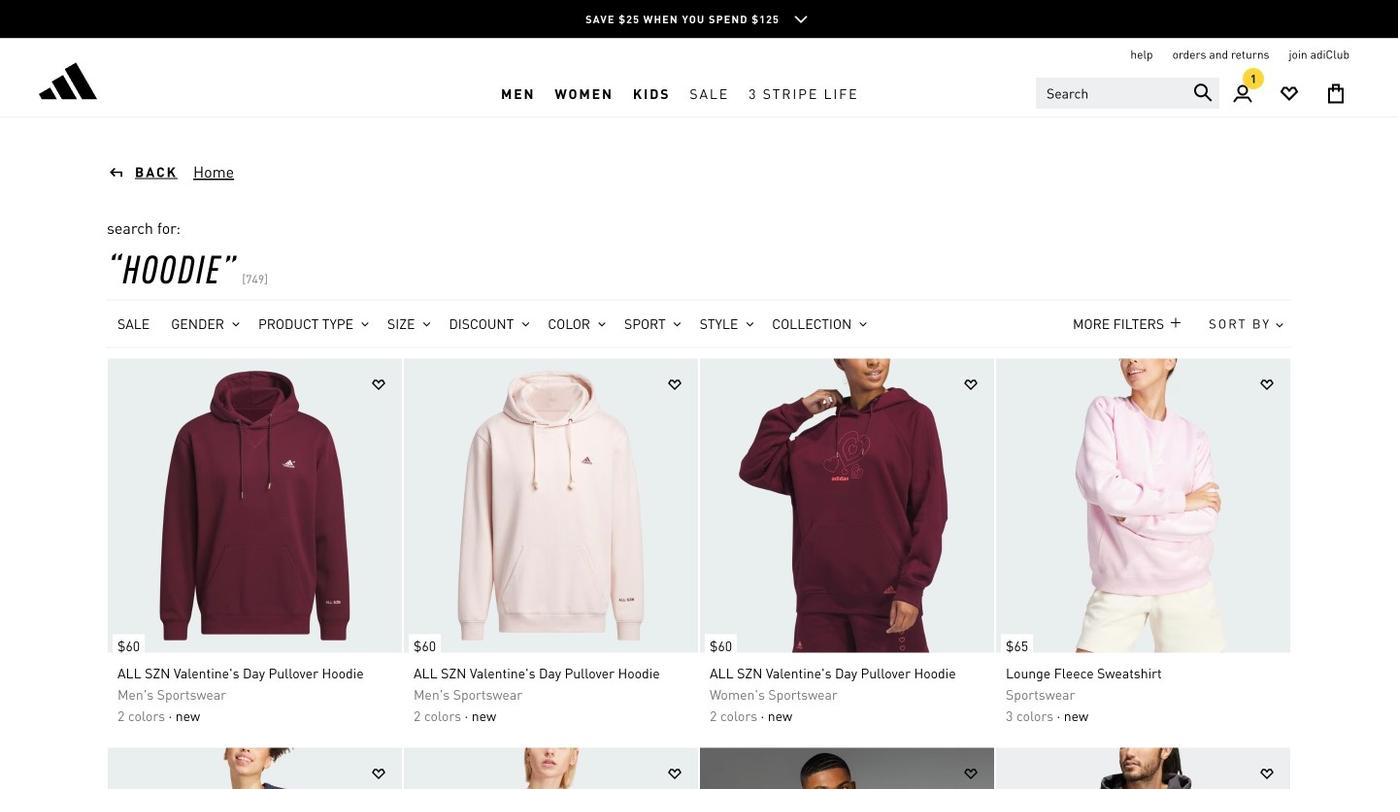 Task type: vqa. For each thing, say whether or not it's contained in the screenshot.
"Sportswear Pink Lounge Fleece Sweatshirt" 'image' at right
yes



Task type: locate. For each thing, give the bounding box(es) containing it.
sportswear pink lounge fleece sweatshirt image
[[996, 359, 1290, 653]]

back image
[[107, 163, 135, 181]]

men's sportswear burgundy all szn valentine's day pullover hoodie image
[[108, 359, 402, 653]]

None field
[[1198, 304, 1291, 343]]

Search field
[[1036, 78, 1220, 109]]

men's sportswear pink all szn valentine's day pullover hoodie image
[[404, 359, 698, 653]]



Task type: describe. For each thing, give the bounding box(es) containing it.
men's training grey team issue pullover hoodie image
[[996, 748, 1290, 789]]

women's originals red adicolor 3-stripes oversized crew sweatshirt image
[[404, 748, 698, 789]]

main navigation element
[[333, 71, 1026, 117]]

men's running grey boston marathon® 2024 graphic hoodie image
[[700, 748, 994, 789]]

women's sportswear burgundy all szn valentine's day pullover hoodie image
[[700, 359, 994, 653]]

sportswear blue lounge fleece sweatshirt image
[[108, 748, 402, 789]]



